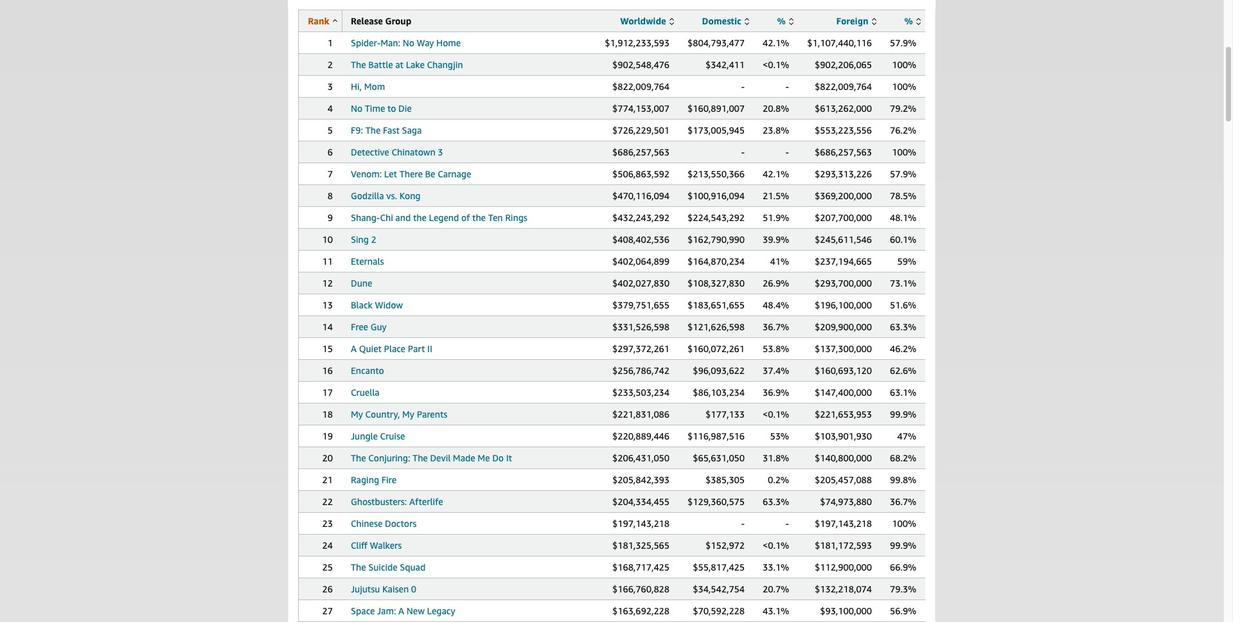 Task type: describe. For each thing, give the bounding box(es) containing it.
59%
[[898, 256, 917, 267]]

cruise
[[380, 431, 405, 442]]

0 horizontal spatial a
[[351, 343, 357, 354]]

carnage
[[438, 168, 472, 179]]

$233,503,234
[[613, 387, 670, 398]]

$160,072,261
[[688, 343, 745, 354]]

cliff walkers link
[[351, 540, 402, 551]]

f9: the fast saga
[[351, 125, 422, 136]]

the suicide squad
[[351, 562, 426, 573]]

2 $686,257,563 from the left
[[815, 147, 873, 158]]

$103,901,930
[[815, 431, 873, 442]]

cruella
[[351, 387, 380, 398]]

$121,626,598
[[688, 322, 745, 332]]

country,
[[366, 409, 400, 420]]

group
[[385, 15, 412, 26]]

$74,973,880
[[821, 496, 873, 507]]

venom: let there be carnage link
[[351, 168, 472, 179]]

100% for $902,206,065
[[893, 59, 917, 70]]

quiet
[[359, 343, 382, 354]]

60.1%
[[891, 234, 917, 245]]

hi, mom link
[[351, 81, 385, 92]]

$553,223,556
[[815, 125, 873, 136]]

raging
[[351, 475, 379, 485]]

saga
[[402, 125, 422, 136]]

a quiet place part ii
[[351, 343, 433, 354]]

$256,786,742
[[613, 365, 670, 376]]

$173,005,945
[[688, 125, 745, 136]]

the for suicide
[[351, 562, 366, 573]]

ii
[[428, 343, 433, 354]]

squad
[[400, 562, 426, 573]]

$140,800,000
[[815, 453, 873, 464]]

$726,229,501
[[613, 125, 670, 136]]

1 horizontal spatial 36.7%
[[891, 496, 917, 507]]

0 vertical spatial 36.7%
[[763, 322, 790, 332]]

black
[[351, 300, 373, 311]]

10
[[323, 234, 333, 245]]

$152,972
[[706, 540, 745, 551]]

- down $342,411
[[742, 81, 745, 92]]

eternals link
[[351, 256, 384, 267]]

$55,817,425
[[693, 562, 745, 573]]

the right f9: at left
[[366, 125, 381, 136]]

raging fire link
[[351, 475, 397, 485]]

ghostbusters: afterlife link
[[351, 496, 443, 507]]

$160,693,120
[[815, 365, 873, 376]]

1 $822,009,764 from the left
[[613, 81, 670, 92]]

$293,700,000
[[815, 278, 873, 289]]

eternals
[[351, 256, 384, 267]]

shang-chi and the legend of the ten rings link
[[351, 212, 528, 223]]

$116,987,516
[[688, 431, 745, 442]]

% for 2nd % link from the right
[[778, 15, 786, 26]]

$369,200,000
[[815, 190, 873, 201]]

chinese
[[351, 518, 383, 529]]

21
[[323, 475, 333, 485]]

space
[[351, 606, 375, 617]]

99.8%
[[891, 475, 917, 485]]

legacy
[[427, 606, 456, 617]]

$137,300,000
[[815, 343, 873, 354]]

1 the from the left
[[413, 212, 427, 223]]

there
[[400, 168, 423, 179]]

$613,262,000
[[815, 103, 873, 114]]

14
[[323, 322, 333, 332]]

$402,027,830
[[613, 278, 670, 289]]

f9: the fast saga link
[[351, 125, 422, 136]]

23.8%
[[763, 125, 790, 136]]

16
[[323, 365, 333, 376]]

$221,831,086
[[613, 409, 670, 420]]

$213,550,366
[[688, 168, 745, 179]]

the for battle
[[351, 59, 366, 70]]

suicide
[[369, 562, 398, 573]]

$132,218,074
[[815, 584, 873, 595]]

79.3%
[[891, 584, 917, 595]]

a quiet place part ii link
[[351, 343, 433, 354]]

legend
[[429, 212, 459, 223]]

0
[[411, 584, 417, 595]]

my country, my parents link
[[351, 409, 448, 420]]

36.9%
[[763, 387, 790, 398]]

me
[[478, 453, 490, 464]]

78.5%
[[891, 190, 917, 201]]

$408,402,536
[[613, 234, 670, 245]]

$432,243,292
[[613, 212, 670, 223]]

57.9% for $1,107,440,116
[[891, 37, 917, 48]]

0 horizontal spatial 3
[[328, 81, 333, 92]]

godzilla vs. kong
[[351, 190, 421, 201]]

detective chinatown 3 link
[[351, 147, 443, 158]]

$112,900,000
[[815, 562, 873, 573]]

7
[[328, 168, 333, 179]]

free guy
[[351, 322, 387, 332]]

99.9% for $181,172,593
[[891, 540, 917, 551]]

100% for $686,257,563
[[893, 147, 917, 158]]

foreign link
[[837, 15, 877, 26]]

41%
[[771, 256, 790, 267]]

encanto
[[351, 365, 384, 376]]

53%
[[771, 431, 790, 442]]

venom: let there be carnage
[[351, 168, 472, 179]]

no time to die link
[[351, 103, 412, 114]]

$207,700,000
[[815, 212, 873, 223]]

godzilla
[[351, 190, 384, 201]]

6
[[328, 147, 333, 158]]

$204,334,455
[[613, 496, 670, 507]]

free guy link
[[351, 322, 387, 332]]

$245,611,546
[[815, 234, 873, 245]]

$129,360,575
[[688, 496, 745, 507]]

worldwide
[[621, 15, 667, 26]]

1 % link from the left
[[778, 15, 794, 26]]



Task type: locate. For each thing, give the bounding box(es) containing it.
1 vertical spatial 2
[[371, 234, 377, 245]]

2
[[328, 59, 333, 70], [371, 234, 377, 245]]

1 vertical spatial 3
[[438, 147, 443, 158]]

% link
[[778, 15, 794, 26], [905, 15, 921, 26]]

0 vertical spatial 42.1%
[[763, 37, 790, 48]]

free
[[351, 322, 368, 332]]

my country, my parents
[[351, 409, 448, 420]]

$147,400,000
[[815, 387, 873, 398]]

3
[[328, 81, 333, 92], [438, 147, 443, 158]]

ghostbusters: afterlife
[[351, 496, 443, 507]]

1 vertical spatial no
[[351, 103, 363, 114]]

4 100% from the top
[[893, 518, 917, 529]]

$686,257,563 down $726,229,501
[[613, 147, 670, 158]]

13
[[323, 300, 333, 311]]

57.9% right $1,107,440,116
[[891, 37, 917, 48]]

1
[[328, 37, 333, 48]]

0 horizontal spatial $822,009,764
[[613, 81, 670, 92]]

99.9% up 66.9%
[[891, 540, 917, 551]]

99.9%
[[891, 409, 917, 420], [891, 540, 917, 551]]

0 horizontal spatial the
[[413, 212, 427, 223]]

0 horizontal spatial $686,257,563
[[613, 147, 670, 158]]

% link right foreign link
[[905, 15, 921, 26]]

2 down 1
[[328, 59, 333, 70]]

<0.1% for $177,133
[[763, 409, 790, 420]]

$686,257,563 down $553,223,556
[[815, 147, 873, 158]]

<0.1% for $152,972
[[763, 540, 790, 551]]

0 vertical spatial 57.9%
[[891, 37, 917, 48]]

doctors
[[385, 518, 417, 529]]

1 horizontal spatial $822,009,764
[[815, 81, 873, 92]]

63.3% up 46.2%
[[891, 322, 917, 332]]

$1,107,440,116
[[808, 37, 873, 48]]

the right and
[[413, 212, 427, 223]]

$197,143,218 up $181,172,593
[[815, 518, 873, 529]]

battle
[[369, 59, 393, 70]]

0 vertical spatial 63.3%
[[891, 322, 917, 332]]

mom
[[364, 81, 385, 92]]

2 100% from the top
[[893, 81, 917, 92]]

0 vertical spatial <0.1%
[[763, 59, 790, 70]]

1 42.1% from the top
[[763, 37, 790, 48]]

$822,009,764 up $613,262,000
[[815, 81, 873, 92]]

no left way
[[403, 37, 415, 48]]

$162,790,990
[[688, 234, 745, 245]]

1 99.9% from the top
[[891, 409, 917, 420]]

chinese doctors
[[351, 518, 417, 529]]

ten
[[488, 212, 503, 223]]

1 vertical spatial 36.7%
[[891, 496, 917, 507]]

51.6%
[[891, 300, 917, 311]]

1 horizontal spatial no
[[403, 37, 415, 48]]

42.1%
[[763, 37, 790, 48], [763, 168, 790, 179]]

hi,
[[351, 81, 362, 92]]

1 <0.1% from the top
[[763, 59, 790, 70]]

the battle at lake changjin
[[351, 59, 463, 70]]

36.7% up 53.8%
[[763, 322, 790, 332]]

$804,793,477
[[688, 37, 745, 48]]

57.9% up 78.5%
[[891, 168, 917, 179]]

<0.1% up 20.8%
[[763, 59, 790, 70]]

2 the from the left
[[473, 212, 486, 223]]

$822,009,764 down $902,548,476
[[613, 81, 670, 92]]

99.9% for $221,653,953
[[891, 409, 917, 420]]

$65,631,050
[[693, 453, 745, 464]]

0.2%
[[768, 475, 790, 485]]

release group
[[351, 15, 412, 26]]

the down cliff
[[351, 562, 366, 573]]

24
[[323, 540, 333, 551]]

22
[[323, 496, 333, 507]]

release
[[351, 15, 383, 26]]

$1,912,233,593
[[605, 37, 670, 48]]

3 up '4'
[[328, 81, 333, 92]]

$166,760,828
[[613, 584, 670, 595]]

1 horizontal spatial a
[[399, 606, 405, 617]]

<0.1% down the 36.9%
[[763, 409, 790, 420]]

100% for $822,009,764
[[893, 81, 917, 92]]

1 horizontal spatial % link
[[905, 15, 921, 26]]

devil
[[430, 453, 451, 464]]

% link right domestic link
[[778, 15, 794, 26]]

no left time
[[351, 103, 363, 114]]

4
[[328, 103, 333, 114]]

% right domestic link
[[778, 15, 786, 26]]

3 <0.1% from the top
[[763, 540, 790, 551]]

1 100% from the top
[[893, 59, 917, 70]]

- up 20.8%
[[786, 81, 790, 92]]

the battle at lake changjin link
[[351, 59, 463, 70]]

2 right sing
[[371, 234, 377, 245]]

the suicide squad link
[[351, 562, 426, 573]]

$96,093,622
[[693, 365, 745, 376]]

changjin
[[427, 59, 463, 70]]

chinatown
[[392, 147, 436, 158]]

42.1% for $804,793,477
[[763, 37, 790, 48]]

0 vertical spatial 99.9%
[[891, 409, 917, 420]]

2 $197,143,218 from the left
[[815, 518, 873, 529]]

0 vertical spatial no
[[403, 37, 415, 48]]

63.3%
[[891, 322, 917, 332], [763, 496, 790, 507]]

detective chinatown 3
[[351, 147, 443, 158]]

- down $173,005,945
[[742, 147, 745, 158]]

black widow
[[351, 300, 403, 311]]

and
[[396, 212, 411, 223]]

1 horizontal spatial the
[[473, 212, 486, 223]]

2 vertical spatial <0.1%
[[763, 540, 790, 551]]

a
[[351, 343, 357, 354], [399, 606, 405, 617]]

56.9%
[[891, 606, 917, 617]]

<0.1% up 33.1%
[[763, 540, 790, 551]]

2 57.9% from the top
[[891, 168, 917, 179]]

$205,457,088
[[815, 475, 873, 485]]

1 vertical spatial a
[[399, 606, 405, 617]]

1 $686,257,563 from the left
[[613, 147, 670, 158]]

the
[[351, 59, 366, 70], [366, 125, 381, 136], [351, 453, 366, 464], [413, 453, 428, 464], [351, 562, 366, 573]]

0 horizontal spatial 36.7%
[[763, 322, 790, 332]]

2 % from the left
[[905, 15, 914, 26]]

2 my from the left
[[403, 409, 415, 420]]

- down 23.8%
[[786, 147, 790, 158]]

1 horizontal spatial my
[[403, 409, 415, 420]]

1 57.9% from the top
[[891, 37, 917, 48]]

do
[[493, 453, 504, 464]]

$93,100,000
[[821, 606, 873, 617]]

1 my from the left
[[351, 409, 363, 420]]

1 horizontal spatial 2
[[371, 234, 377, 245]]

$822,009,764
[[613, 81, 670, 92], [815, 81, 873, 92]]

the for conjuring:
[[351, 453, 366, 464]]

1 horizontal spatial %
[[905, 15, 914, 26]]

1 vertical spatial 57.9%
[[891, 168, 917, 179]]

the right of on the left top
[[473, 212, 486, 223]]

0 horizontal spatial 63.3%
[[763, 496, 790, 507]]

68.2%
[[891, 453, 917, 464]]

0 horizontal spatial no
[[351, 103, 363, 114]]

a left quiet
[[351, 343, 357, 354]]

$221,653,953
[[815, 409, 873, 420]]

jungle
[[351, 431, 378, 442]]

3 100% from the top
[[893, 147, 917, 158]]

space jam: a new legacy link
[[351, 606, 456, 617]]

0 horizontal spatial % link
[[778, 15, 794, 26]]

$197,143,218 down $204,334,455
[[613, 518, 670, 529]]

1 horizontal spatial $197,143,218
[[815, 518, 873, 529]]

62.6%
[[891, 365, 917, 376]]

shang-
[[351, 212, 380, 223]]

0 vertical spatial 3
[[328, 81, 333, 92]]

0 horizontal spatial my
[[351, 409, 363, 420]]

0 vertical spatial a
[[351, 343, 357, 354]]

chi
[[380, 212, 393, 223]]

vs.
[[387, 190, 397, 201]]

no time to die
[[351, 103, 412, 114]]

0 horizontal spatial %
[[778, 15, 786, 26]]

- down '0.2%'
[[786, 518, 790, 529]]

12
[[323, 278, 333, 289]]

my up jungle in the bottom left of the page
[[351, 409, 363, 420]]

20
[[323, 453, 333, 464]]

26
[[323, 584, 333, 595]]

% for second % link from the left
[[905, 15, 914, 26]]

63.3% down '0.2%'
[[763, 496, 790, 507]]

1 vertical spatial <0.1%
[[763, 409, 790, 420]]

1 horizontal spatial $686,257,563
[[815, 147, 873, 158]]

33.1%
[[763, 562, 790, 573]]

0 horizontal spatial 2
[[328, 59, 333, 70]]

$686,257,563
[[613, 147, 670, 158], [815, 147, 873, 158]]

my
[[351, 409, 363, 420], [403, 409, 415, 420]]

31.8%
[[763, 453, 790, 464]]

1 % from the left
[[778, 15, 786, 26]]

25
[[323, 562, 333, 573]]

1 horizontal spatial 63.3%
[[891, 322, 917, 332]]

1 $197,143,218 from the left
[[613, 518, 670, 529]]

36.7% down '99.8%'
[[891, 496, 917, 507]]

$297,372,261
[[613, 343, 670, 354]]

sing 2 link
[[351, 234, 377, 245]]

2 99.9% from the top
[[891, 540, 917, 551]]

walkers
[[370, 540, 402, 551]]

the conjuring: the devil made me do it link
[[351, 453, 512, 464]]

3 up the carnage on the top
[[438, 147, 443, 158]]

2 $822,009,764 from the left
[[815, 81, 873, 92]]

42.1% for $213,550,366
[[763, 168, 790, 179]]

$177,133
[[706, 409, 745, 420]]

the conjuring: the devil made me do it
[[351, 453, 512, 464]]

66.9%
[[891, 562, 917, 573]]

1 vertical spatial 99.9%
[[891, 540, 917, 551]]

42.1% up "21.5%"
[[763, 168, 790, 179]]

jujutsu
[[351, 584, 380, 595]]

1 vertical spatial 63.3%
[[763, 496, 790, 507]]

jam:
[[377, 606, 396, 617]]

the left 'devil'
[[413, 453, 428, 464]]

my left parents
[[403, 409, 415, 420]]

1 horizontal spatial 3
[[438, 147, 443, 158]]

100% for $197,143,218
[[893, 518, 917, 529]]

the down jungle in the bottom left of the page
[[351, 453, 366, 464]]

57.9% for $293,313,226
[[891, 168, 917, 179]]

42.1% right $804,793,477
[[763, 37, 790, 48]]

2 <0.1% from the top
[[763, 409, 790, 420]]

0 horizontal spatial $197,143,218
[[613, 518, 670, 529]]

2 42.1% from the top
[[763, 168, 790, 179]]

0 vertical spatial 2
[[328, 59, 333, 70]]

shang-chi and the legend of the ten rings
[[351, 212, 528, 223]]

a left new
[[399, 606, 405, 617]]

the up hi,
[[351, 59, 366, 70]]

36.7%
[[763, 322, 790, 332], [891, 496, 917, 507]]

99.9% down the 63.1%
[[891, 409, 917, 420]]

$206,431,050
[[613, 453, 670, 464]]

76.2%
[[891, 125, 917, 136]]

1 vertical spatial 42.1%
[[763, 168, 790, 179]]

<0.1% for $342,411
[[763, 59, 790, 70]]

foreign
[[837, 15, 869, 26]]

2 % link from the left
[[905, 15, 921, 26]]

- up the $152,972 on the right of page
[[742, 518, 745, 529]]

% right foreign link
[[905, 15, 914, 26]]



Task type: vqa. For each thing, say whether or not it's contained in the screenshot.


